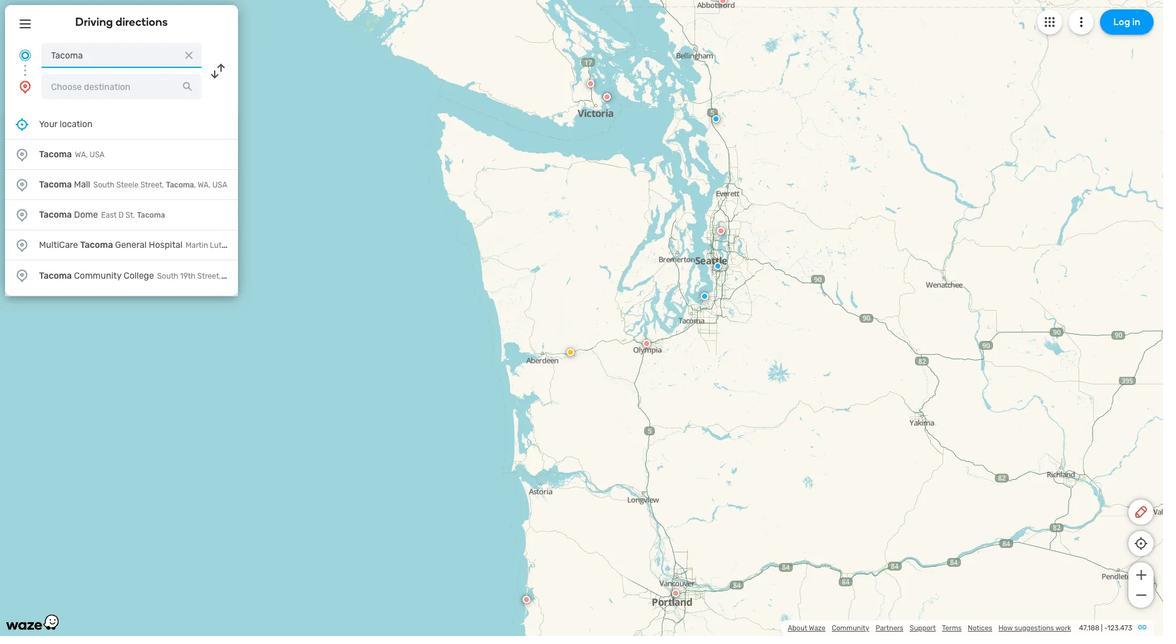 Task type: describe. For each thing, give the bounding box(es) containing it.
3 option from the top
[[5, 200, 238, 231]]

work
[[1056, 625, 1071, 633]]

partners link
[[876, 625, 904, 633]]

123.473
[[1108, 625, 1132, 633]]

recenter image
[[14, 117, 30, 132]]

location image for fourth option from the bottom
[[14, 177, 30, 192]]

1 vertical spatial location image
[[14, 268, 30, 283]]

partners
[[876, 625, 904, 633]]

zoom in image
[[1133, 568, 1149, 583]]

|
[[1101, 625, 1103, 633]]

0 vertical spatial police image
[[712, 115, 720, 123]]

1 option from the top
[[5, 140, 238, 170]]

x image
[[183, 49, 195, 62]]

current location image
[[18, 48, 33, 63]]

community
[[832, 625, 869, 633]]

5 option from the top
[[5, 261, 238, 291]]

terms link
[[942, 625, 962, 633]]

2 vertical spatial road closed image
[[523, 596, 530, 604]]

terms
[[942, 625, 962, 633]]

pencil image
[[1134, 505, 1149, 520]]

police image
[[701, 293, 709, 300]]

how suggestions work link
[[999, 625, 1071, 633]]

-
[[1105, 625, 1108, 633]]

Choose starting point text field
[[42, 43, 202, 68]]

location image for third option from the bottom
[[14, 208, 30, 223]]

support
[[910, 625, 936, 633]]

waze
[[809, 625, 826, 633]]

how
[[999, 625, 1013, 633]]



Task type: vqa. For each thing, say whether or not it's contained in the screenshot.
Navigation & Live Traffic at the bottom left
no



Task type: locate. For each thing, give the bounding box(es) containing it.
driving
[[75, 15, 113, 29]]

police image
[[712, 115, 720, 123], [714, 263, 722, 270]]

about
[[788, 625, 807, 633]]

4 option from the top
[[5, 231, 238, 261]]

0 horizontal spatial road closed image
[[523, 596, 530, 604]]

support link
[[910, 625, 936, 633]]

link image
[[1137, 623, 1148, 633]]

about waze community partners support terms notices how suggestions work
[[788, 625, 1071, 633]]

1 vertical spatial hazard image
[[1147, 579, 1154, 586]]

2 location image from the top
[[14, 177, 30, 192]]

location image
[[14, 147, 30, 162], [14, 177, 30, 192], [14, 208, 30, 223], [14, 238, 30, 253]]

0 vertical spatial road closed image
[[603, 93, 611, 101]]

1 location image from the top
[[14, 147, 30, 162]]

0 vertical spatial hazard image
[[567, 349, 574, 356]]

1 horizontal spatial hazard image
[[1147, 579, 1154, 586]]

1 vertical spatial road closed image
[[717, 227, 725, 235]]

1 horizontal spatial road closed image
[[603, 93, 611, 101]]

4 location image from the top
[[14, 238, 30, 253]]

road closed image
[[603, 93, 611, 101], [717, 227, 725, 235], [523, 596, 530, 604]]

list box
[[5, 110, 238, 296]]

road closed image
[[719, 0, 727, 4], [587, 80, 595, 88], [643, 340, 651, 348], [672, 590, 680, 598]]

hazard image
[[567, 349, 574, 356], [1147, 579, 1154, 586]]

notices
[[968, 625, 992, 633]]

location image for 4th option from the top
[[14, 238, 30, 253]]

Choose destination text field
[[42, 74, 202, 100]]

suggestions
[[1015, 625, 1054, 633]]

0 vertical spatial location image
[[18, 79, 33, 94]]

directions
[[116, 15, 168, 29]]

47.188
[[1079, 625, 1100, 633]]

3 location image from the top
[[14, 208, 30, 223]]

location image for 5th option from the bottom of the page
[[14, 147, 30, 162]]

location image
[[18, 79, 33, 94], [14, 268, 30, 283]]

community link
[[832, 625, 869, 633]]

about waze link
[[788, 625, 826, 633]]

0 horizontal spatial hazard image
[[567, 349, 574, 356]]

option
[[5, 140, 238, 170], [5, 170, 238, 200], [5, 200, 238, 231], [5, 231, 238, 261], [5, 261, 238, 291]]

zoom out image
[[1133, 588, 1149, 603]]

2 option from the top
[[5, 170, 238, 200]]

47.188 | -123.473
[[1079, 625, 1132, 633]]

1 vertical spatial police image
[[714, 263, 722, 270]]

driving directions
[[75, 15, 168, 29]]

notices link
[[968, 625, 992, 633]]

2 horizontal spatial road closed image
[[717, 227, 725, 235]]



